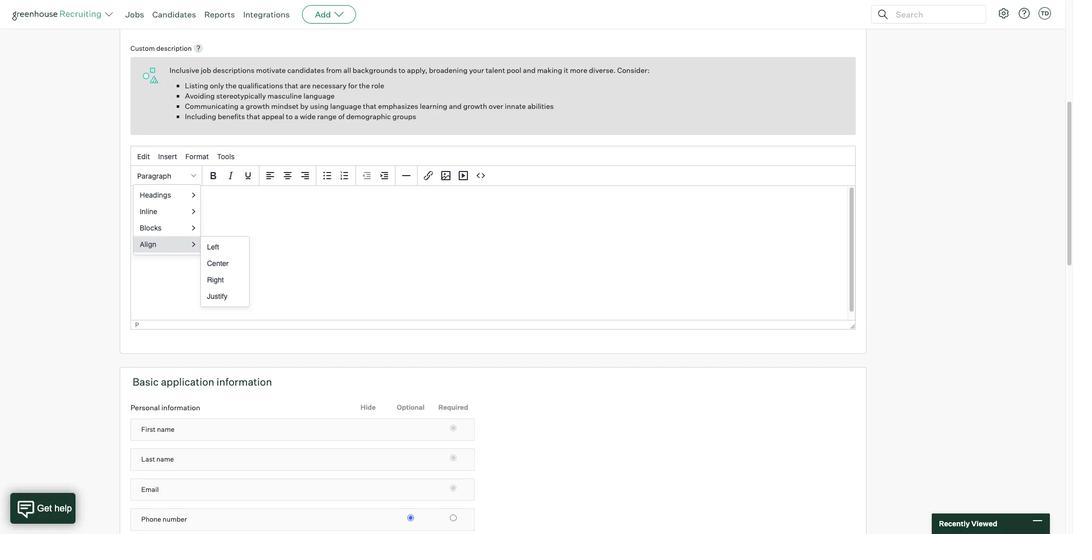 Task type: locate. For each thing, give the bounding box(es) containing it.
0 horizontal spatial and
[[449, 102, 462, 111]]

recently viewed
[[939, 520, 997, 528]]

inline
[[140, 207, 157, 216]]

number
[[163, 515, 187, 524]]

add
[[315, 9, 331, 20]]

and right pool
[[523, 66, 536, 75]]

1 horizontal spatial and
[[523, 66, 536, 75]]

that up 'demographic'
[[363, 102, 377, 111]]

language up of
[[330, 102, 361, 111]]

resize image
[[850, 324, 855, 329]]

a down stereotypically
[[240, 102, 244, 111]]

motivate
[[256, 66, 286, 75]]

range
[[317, 112, 337, 121]]

to inside listing only the qualifications that are necessary for the role avoiding stereotypically masculine language communicating a growth mindset by using language that emphasizes learning and growth over innate abilities including benefits that appeal to a wide range of demographic groups
[[286, 112, 293, 121]]

that
[[285, 81, 298, 90], [363, 102, 377, 111], [247, 112, 260, 121]]

1 description from the top
[[156, 10, 211, 23]]

post description
[[133, 10, 211, 23]]

reports
[[204, 9, 235, 20]]

1 vertical spatial language
[[330, 102, 361, 111]]

0 vertical spatial language
[[303, 92, 335, 100]]

td
[[1041, 10, 1049, 17]]

appeal
[[262, 112, 284, 121]]

0 horizontal spatial to
[[286, 112, 293, 121]]

1 the from the left
[[226, 81, 237, 90]]

0 vertical spatial a
[[240, 102, 244, 111]]

paragraph button
[[133, 167, 200, 185]]

format button
[[181, 148, 213, 165]]

toolbar
[[202, 166, 259, 186], [259, 166, 316, 186], [316, 166, 356, 186], [356, 166, 396, 186], [418, 166, 492, 186]]

1 vertical spatial name
[[156, 455, 174, 463]]

descriptions
[[213, 66, 255, 75]]

name right the last
[[156, 455, 174, 463]]

more
[[570, 66, 587, 75]]

p button
[[135, 321, 139, 329]]

basic
[[133, 376, 159, 388]]

name
[[157, 425, 174, 433], [156, 455, 174, 463]]

2 growth from the left
[[463, 102, 487, 111]]

from
[[326, 66, 342, 75]]

tools button
[[213, 148, 239, 165]]

phone
[[141, 515, 161, 524]]

description for custom description
[[156, 44, 192, 52]]

information
[[217, 376, 272, 388], [161, 403, 200, 412]]

listing only the qualifications that are necessary for the role avoiding stereotypically masculine language communicating a growth mindset by using language that emphasizes learning and growth over innate abilities including benefits that appeal to a wide range of demographic groups
[[185, 81, 554, 121]]

and
[[523, 66, 536, 75], [449, 102, 462, 111]]

to down mindset on the left of the page
[[286, 112, 293, 121]]

name for first name
[[157, 425, 174, 433]]

inclusive
[[170, 66, 199, 75]]

that up masculine
[[285, 81, 298, 90]]

headings menu item
[[134, 187, 200, 204]]

2 horizontal spatial that
[[363, 102, 377, 111]]

1 vertical spatial a
[[294, 112, 298, 121]]

0 horizontal spatial that
[[247, 112, 260, 121]]

Search text field
[[893, 7, 977, 22]]

edit
[[137, 152, 150, 161]]

name right the first
[[157, 425, 174, 433]]

2 the from the left
[[359, 81, 370, 90]]

backgrounds
[[353, 66, 397, 75]]

0 horizontal spatial the
[[226, 81, 237, 90]]

0 horizontal spatial information
[[161, 403, 200, 412]]

blocks
[[140, 224, 162, 232]]

description
[[156, 10, 211, 23], [156, 44, 192, 52]]

recently
[[939, 520, 970, 528]]

menu bar containing edit
[[131, 147, 855, 167]]

to left the apply,
[[399, 66, 405, 75]]

a
[[240, 102, 244, 111], [294, 112, 298, 121]]

greenhouse recruiting image
[[12, 8, 105, 21]]

avoiding
[[185, 92, 215, 100]]

over
[[489, 102, 503, 111]]

inclusive job descriptions motivate candidates from all backgrounds to apply, broadening your talent pool and making it more diverse. consider:
[[170, 66, 650, 75]]

growth left "over"
[[463, 102, 487, 111]]

menu bar
[[131, 147, 855, 167]]

the right for
[[359, 81, 370, 90]]

0 vertical spatial name
[[157, 425, 174, 433]]

that left appeal
[[247, 112, 260, 121]]

diverse.
[[589, 66, 616, 75]]

description for post description
[[156, 10, 211, 23]]

required
[[439, 403, 468, 412]]

and inside listing only the qualifications that are necessary for the role avoiding stereotypically masculine language communicating a growth mindset by using language that emphasizes learning and growth over innate abilities including benefits that appeal to a wide range of demographic groups
[[449, 102, 462, 111]]

candidates
[[287, 66, 325, 75]]

reports link
[[204, 9, 235, 20]]

viewed
[[971, 520, 997, 528]]

a left wide
[[294, 112, 298, 121]]

2 description from the top
[[156, 44, 192, 52]]

center
[[207, 260, 229, 268]]

your
[[469, 66, 484, 75]]

to
[[399, 66, 405, 75], [286, 112, 293, 121]]

are
[[300, 81, 311, 90]]

add button
[[302, 5, 356, 24]]

the right only
[[226, 81, 237, 90]]

0 vertical spatial that
[[285, 81, 298, 90]]

0 horizontal spatial a
[[240, 102, 244, 111]]

language up using
[[303, 92, 335, 100]]

email
[[141, 485, 159, 494]]

1 horizontal spatial to
[[399, 66, 405, 75]]

1 vertical spatial and
[[449, 102, 462, 111]]

last
[[141, 455, 155, 463]]

qualifications
[[238, 81, 283, 90]]

the
[[226, 81, 237, 90], [359, 81, 370, 90]]

hide
[[360, 403, 376, 412]]

0 vertical spatial description
[[156, 10, 211, 23]]

consider:
[[617, 66, 650, 75]]

1 vertical spatial to
[[286, 112, 293, 121]]

None radio
[[450, 425, 457, 431], [450, 455, 457, 461], [450, 485, 457, 491], [450, 515, 457, 522], [450, 425, 457, 431], [450, 455, 457, 461], [450, 485, 457, 491], [450, 515, 457, 522]]

format
[[185, 152, 209, 161]]

insert
[[158, 152, 177, 161]]

basic application information
[[133, 376, 272, 388]]

1 horizontal spatial information
[[217, 376, 272, 388]]

first name
[[141, 425, 174, 433]]

last name
[[141, 455, 174, 463]]

for
[[348, 81, 357, 90]]

1 horizontal spatial growth
[[463, 102, 487, 111]]

0 vertical spatial and
[[523, 66, 536, 75]]

0 horizontal spatial growth
[[246, 102, 270, 111]]

2 toolbar from the left
[[259, 166, 316, 186]]

emphasizes
[[378, 102, 418, 111]]

align
[[140, 240, 156, 249]]

1 horizontal spatial the
[[359, 81, 370, 90]]

growth up appeal
[[246, 102, 270, 111]]

1 vertical spatial information
[[161, 403, 200, 412]]

None radio
[[407, 515, 414, 522]]

and right the learning
[[449, 102, 462, 111]]

1 vertical spatial description
[[156, 44, 192, 52]]



Task type: vqa. For each thing, say whether or not it's contained in the screenshot.
Custom Description
yes



Task type: describe. For each thing, give the bounding box(es) containing it.
td button
[[1037, 5, 1053, 22]]

wide
[[300, 112, 316, 121]]

it
[[564, 66, 568, 75]]

only
[[210, 81, 224, 90]]

insert button
[[154, 148, 181, 165]]

integrations link
[[243, 9, 290, 20]]

mindset
[[271, 102, 299, 111]]

td button
[[1039, 7, 1051, 20]]

jobs
[[125, 9, 144, 20]]

1 toolbar from the left
[[202, 166, 259, 186]]

integrations
[[243, 9, 290, 20]]

tools
[[217, 152, 235, 161]]

justify
[[207, 292, 227, 301]]

2 vertical spatial that
[[247, 112, 260, 121]]

align menu item
[[134, 236, 200, 253]]

role
[[371, 81, 384, 90]]

making
[[537, 66, 562, 75]]

personal
[[130, 403, 160, 412]]

name for last name
[[156, 455, 174, 463]]

including
[[185, 112, 216, 121]]

job
[[201, 66, 211, 75]]

abilities
[[528, 102, 554, 111]]

using
[[310, 102, 329, 111]]

jobs link
[[125, 9, 144, 20]]

paragraph group
[[131, 166, 855, 186]]

inline menu item
[[134, 204, 200, 220]]

1 vertical spatial that
[[363, 102, 377, 111]]

listing
[[185, 81, 208, 90]]

paragraph
[[137, 171, 171, 180]]

0 vertical spatial information
[[217, 376, 272, 388]]

configure image
[[998, 7, 1010, 20]]

custom
[[130, 44, 155, 52]]

benefits
[[218, 112, 245, 121]]

by
[[300, 102, 309, 111]]

p
[[135, 321, 139, 329]]

1 growth from the left
[[246, 102, 270, 111]]

left
[[207, 243, 219, 251]]

3 toolbar from the left
[[316, 166, 356, 186]]

right
[[207, 276, 224, 284]]

stereotypically
[[216, 92, 266, 100]]

communicating
[[185, 102, 239, 111]]

edit button
[[133, 148, 154, 165]]

custom description
[[130, 44, 192, 52]]

apply,
[[407, 66, 427, 75]]

0 vertical spatial to
[[399, 66, 405, 75]]

learning
[[420, 102, 447, 111]]

optional
[[397, 403, 425, 412]]

pool
[[507, 66, 521, 75]]

first
[[141, 425, 156, 433]]

post
[[133, 10, 154, 23]]

necessary
[[312, 81, 347, 90]]

1 horizontal spatial a
[[294, 112, 298, 121]]

application
[[161, 376, 214, 388]]

headings
[[140, 191, 171, 199]]

groups
[[393, 112, 416, 121]]

demographic
[[346, 112, 391, 121]]

candidates link
[[152, 9, 196, 20]]

personal information
[[130, 403, 200, 412]]

all
[[343, 66, 351, 75]]

of
[[338, 112, 345, 121]]

5 toolbar from the left
[[418, 166, 492, 186]]

blocks menu item
[[134, 220, 200, 236]]

1 horizontal spatial that
[[285, 81, 298, 90]]

candidates
[[152, 9, 196, 20]]

talent
[[486, 66, 505, 75]]

phone number
[[141, 515, 187, 524]]

broadening
[[429, 66, 468, 75]]

innate
[[505, 102, 526, 111]]

masculine
[[268, 92, 302, 100]]

4 toolbar from the left
[[356, 166, 396, 186]]



